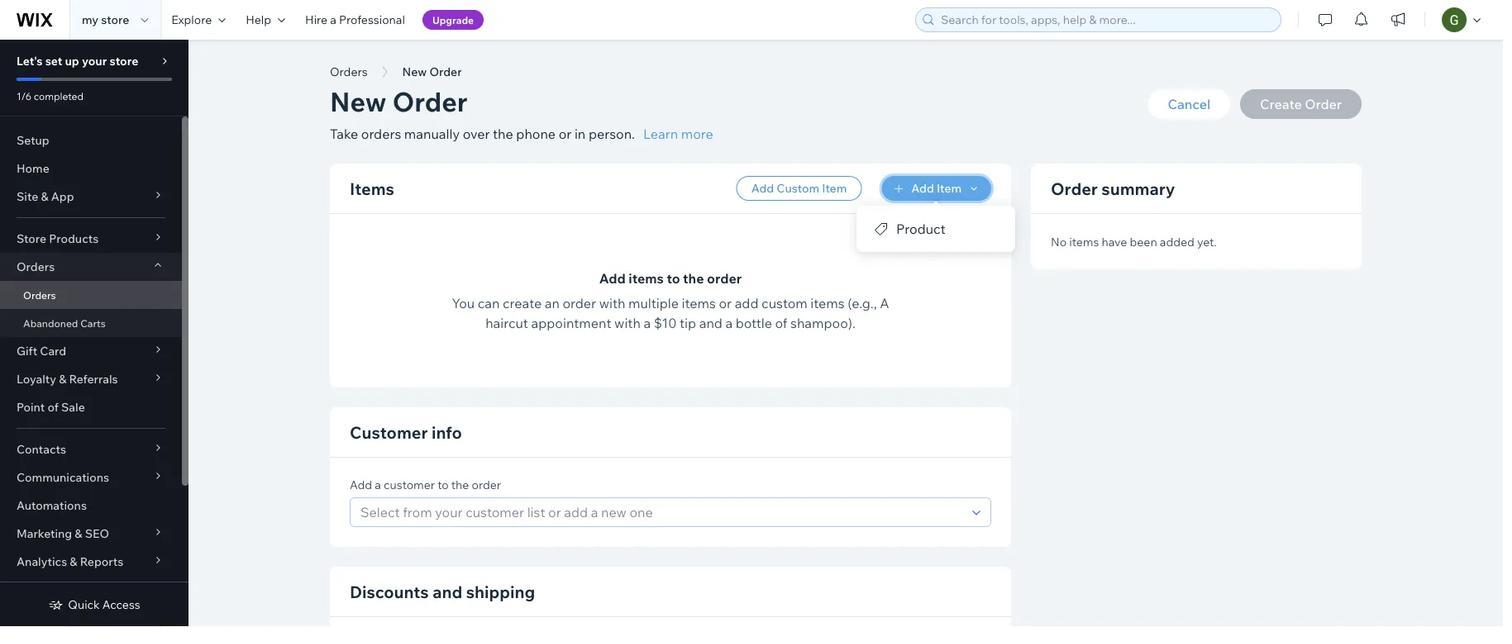 Task type: describe. For each thing, give the bounding box(es) containing it.
abandoned
[[23, 317, 78, 330]]

2 horizontal spatial order
[[707, 271, 742, 287]]

site
[[17, 189, 38, 204]]

appointment
[[532, 315, 612, 332]]

2 vertical spatial order
[[1051, 178, 1098, 199]]

been
[[1130, 235, 1158, 249]]

contacts button
[[0, 436, 182, 464]]

of inside sidebar element
[[48, 400, 59, 415]]

abandoned carts link
[[0, 309, 182, 338]]

automations
[[17, 499, 87, 513]]

hire
[[305, 12, 328, 27]]

add for item
[[912, 181, 935, 196]]

referrals
[[69, 372, 118, 387]]

you
[[452, 295, 475, 312]]

cancel button
[[1149, 89, 1231, 119]]

have
[[1102, 235, 1128, 249]]

new order take orders manually over the phone or in person. learn more
[[330, 85, 714, 142]]

store
[[17, 232, 46, 246]]

phone
[[517, 126, 556, 142]]

yet.
[[1198, 235, 1217, 249]]

person.
[[589, 126, 635, 142]]

order summary
[[1051, 178, 1176, 199]]

haircut
[[486, 315, 529, 332]]

item inside button
[[822, 181, 847, 196]]

loyalty & referrals button
[[0, 366, 182, 394]]

quick access
[[68, 598, 140, 613]]

marketing & seo
[[17, 527, 109, 541]]

home
[[17, 161, 49, 176]]

add item button
[[882, 176, 992, 201]]

1 vertical spatial and
[[433, 582, 463, 603]]

shipping
[[466, 582, 536, 603]]

new for new order take orders manually over the phone or in person. learn more
[[330, 85, 387, 118]]

customer info
[[350, 422, 462, 443]]

0 vertical spatial with
[[599, 295, 626, 312]]

the inside add items to the order you can create an order with multiple items or add custom items (e.g., a haircut appointment with a $10 tip and a bottle of shampoo).
[[683, 271, 704, 287]]

explore
[[171, 12, 212, 27]]

order for new order take orders manually over the phone or in person. learn more
[[393, 85, 468, 118]]

upgrade
[[433, 14, 474, 26]]

& for marketing
[[75, 527, 82, 541]]

professional
[[339, 12, 405, 27]]

a left $10
[[644, 315, 651, 332]]

items up tip
[[682, 295, 716, 312]]

summary
[[1102, 178, 1176, 199]]

customer
[[350, 422, 428, 443]]

orders link
[[0, 281, 182, 309]]

analytics
[[17, 555, 67, 570]]

(e.g.,
[[848, 295, 877, 312]]

or inside new order take orders manually over the phone or in person. learn more
[[559, 126, 572, 142]]

a right hire
[[330, 12, 337, 27]]

& for loyalty
[[59, 372, 66, 387]]

create
[[503, 295, 542, 312]]

& for analytics
[[70, 555, 77, 570]]

to inside add items to the order you can create an order with multiple items or add custom items (e.g., a haircut appointment with a $10 tip and a bottle of shampoo).
[[667, 271, 680, 287]]

let's
[[17, 54, 43, 68]]

store products
[[17, 232, 99, 246]]

site & app button
[[0, 183, 182, 211]]

can
[[478, 295, 500, 312]]

sidebar element
[[0, 40, 189, 628]]

setup link
[[0, 127, 182, 155]]

of inside add items to the order you can create an order with multiple items or add custom items (e.g., a haircut appointment with a $10 tip and a bottle of shampoo).
[[776, 315, 788, 332]]

manually
[[404, 126, 460, 142]]

learn more link
[[644, 124, 714, 144]]

add custom item button
[[737, 176, 862, 201]]

reports
[[80, 555, 123, 570]]

completed
[[34, 90, 84, 102]]

help
[[246, 12, 271, 27]]

point
[[17, 400, 45, 415]]

orders
[[361, 126, 401, 142]]

card
[[40, 344, 66, 359]]

items right no
[[1070, 235, 1100, 249]]

add items to the order you can create an order with multiple items or add custom items (e.g., a haircut appointment with a $10 tip and a bottle of shampoo).
[[452, 271, 890, 332]]

loyalty
[[17, 372, 56, 387]]

orders button
[[322, 60, 376, 84]]

1 vertical spatial order
[[563, 295, 597, 312]]

a
[[880, 295, 890, 312]]

more
[[681, 126, 714, 142]]



Task type: locate. For each thing, give the bounding box(es) containing it.
of left sale
[[48, 400, 59, 415]]

take
[[330, 126, 358, 142]]

new
[[403, 65, 427, 79], [330, 85, 387, 118]]

1/6
[[17, 90, 32, 102]]

1 horizontal spatial to
[[667, 271, 680, 287]]

no items have been added yet.
[[1051, 235, 1217, 249]]

add inside add item button
[[912, 181, 935, 196]]

custom
[[777, 181, 820, 196]]

add a customer to the order
[[350, 478, 501, 493]]

shampoo).
[[791, 315, 856, 332]]

app
[[51, 189, 74, 204]]

order up appointment
[[563, 295, 597, 312]]

and inside add items to the order you can create an order with multiple items or add custom items (e.g., a haircut appointment with a $10 tip and a bottle of shampoo).
[[700, 315, 723, 332]]

0 vertical spatial to
[[667, 271, 680, 287]]

with left multiple
[[599, 295, 626, 312]]

setup
[[17, 133, 49, 148]]

item up the product button
[[937, 181, 962, 196]]

my
[[82, 12, 99, 27]]

the up tip
[[683, 271, 704, 287]]

0 horizontal spatial and
[[433, 582, 463, 603]]

marketing & seo button
[[0, 520, 182, 548]]

the right over
[[493, 126, 514, 142]]

set
[[45, 54, 62, 68]]

the inside new order take orders manually over the phone or in person. learn more
[[493, 126, 514, 142]]

new down orders button
[[330, 85, 387, 118]]

customer
[[384, 478, 435, 493]]

1 vertical spatial of
[[48, 400, 59, 415]]

order right the customer
[[472, 478, 501, 493]]

new for new order
[[403, 65, 427, 79]]

1 vertical spatial orders
[[17, 260, 55, 274]]

item
[[822, 181, 847, 196], [937, 181, 962, 196]]

add item
[[912, 181, 962, 196]]

quick
[[68, 598, 100, 613]]

marketing
[[17, 527, 72, 541]]

Search for tools, apps, help & more... field
[[936, 8, 1276, 31]]

store right my
[[101, 12, 129, 27]]

to
[[667, 271, 680, 287], [438, 478, 449, 493]]

1 horizontal spatial item
[[937, 181, 962, 196]]

orders down store on the left
[[17, 260, 55, 274]]

your
[[82, 54, 107, 68]]

sale
[[61, 400, 85, 415]]

1 horizontal spatial or
[[719, 295, 732, 312]]

add up product
[[912, 181, 935, 196]]

no
[[1051, 235, 1067, 249]]

0 horizontal spatial or
[[559, 126, 572, 142]]

order
[[707, 271, 742, 287], [563, 295, 597, 312], [472, 478, 501, 493]]

quick access button
[[48, 598, 140, 613]]

$10
[[654, 315, 677, 332]]

the right the customer
[[452, 478, 469, 493]]

store products button
[[0, 225, 182, 253]]

with down multiple
[[615, 315, 641, 332]]

or
[[559, 126, 572, 142], [719, 295, 732, 312]]

new inside "button"
[[403, 65, 427, 79]]

1 vertical spatial order
[[393, 85, 468, 118]]

point of sale link
[[0, 394, 182, 422]]

add for items
[[600, 271, 626, 287]]

communications button
[[0, 464, 182, 492]]

0 vertical spatial and
[[700, 315, 723, 332]]

0 horizontal spatial new
[[330, 85, 387, 118]]

my store
[[82, 12, 129, 27]]

abandoned carts
[[23, 317, 106, 330]]

& inside dropdown button
[[70, 555, 77, 570]]

0 vertical spatial order
[[707, 271, 742, 287]]

add
[[735, 295, 759, 312]]

point of sale
[[17, 400, 85, 415]]

a left the bottle
[[726, 315, 733, 332]]

to up multiple
[[667, 271, 680, 287]]

orders inside dropdown button
[[17, 260, 55, 274]]

or left add
[[719, 295, 732, 312]]

2 item from the left
[[937, 181, 962, 196]]

0 vertical spatial order
[[430, 65, 462, 79]]

product
[[897, 221, 946, 237]]

add left custom at the right of the page
[[752, 181, 774, 196]]

add for a
[[350, 478, 372, 493]]

orders for orders link
[[23, 289, 56, 302]]

analytics & reports button
[[0, 548, 182, 577]]

0 vertical spatial orders
[[330, 65, 368, 79]]

add custom item
[[752, 181, 847, 196]]

2 vertical spatial order
[[472, 478, 501, 493]]

0 vertical spatial or
[[559, 126, 572, 142]]

order up add
[[707, 271, 742, 287]]

analytics & reports
[[17, 555, 123, 570]]

products
[[49, 232, 99, 246]]

the
[[493, 126, 514, 142], [683, 271, 704, 287], [452, 478, 469, 493]]

a
[[330, 12, 337, 27], [644, 315, 651, 332], [726, 315, 733, 332], [375, 478, 381, 493]]

orders inside button
[[330, 65, 368, 79]]

0 horizontal spatial order
[[472, 478, 501, 493]]

communications
[[17, 471, 109, 485]]

and left shipping
[[433, 582, 463, 603]]

1 vertical spatial or
[[719, 295, 732, 312]]

new down upgrade button
[[403, 65, 427, 79]]

1 item from the left
[[822, 181, 847, 196]]

orders down hire a professional link
[[330, 65, 368, 79]]

store
[[101, 12, 129, 27], [110, 54, 138, 68]]

0 horizontal spatial the
[[452, 478, 469, 493]]

1 horizontal spatial order
[[563, 295, 597, 312]]

or inside add items to the order you can create an order with multiple items or add custom items (e.g., a haircut appointment with a $10 tip and a bottle of shampoo).
[[719, 295, 732, 312]]

over
[[463, 126, 490, 142]]

an
[[545, 295, 560, 312]]

order for new order
[[430, 65, 462, 79]]

1 horizontal spatial the
[[493, 126, 514, 142]]

1 vertical spatial to
[[438, 478, 449, 493]]

to right the customer
[[438, 478, 449, 493]]

add inside add custom item button
[[752, 181, 774, 196]]

gift
[[17, 344, 37, 359]]

order
[[430, 65, 462, 79], [393, 85, 468, 118], [1051, 178, 1098, 199]]

0 horizontal spatial of
[[48, 400, 59, 415]]

& right loyalty
[[59, 372, 66, 387]]

gift card button
[[0, 338, 182, 366]]

0 vertical spatial of
[[776, 315, 788, 332]]

& inside popup button
[[41, 189, 48, 204]]

& left reports
[[70, 555, 77, 570]]

1/6 completed
[[17, 90, 84, 102]]

2 horizontal spatial the
[[683, 271, 704, 287]]

info
[[432, 422, 462, 443]]

order up no
[[1051, 178, 1098, 199]]

and right tip
[[700, 315, 723, 332]]

& for site
[[41, 189, 48, 204]]

& left seo
[[75, 527, 82, 541]]

orders for orders button
[[330, 65, 368, 79]]

store inside sidebar element
[[110, 54, 138, 68]]

of
[[776, 315, 788, 332], [48, 400, 59, 415]]

1 vertical spatial store
[[110, 54, 138, 68]]

multiple
[[629, 295, 679, 312]]

0 horizontal spatial item
[[822, 181, 847, 196]]

store right your at the top left of the page
[[110, 54, 138, 68]]

tip
[[680, 315, 697, 332]]

0 vertical spatial the
[[493, 126, 514, 142]]

access
[[102, 598, 140, 613]]

1 horizontal spatial new
[[403, 65, 427, 79]]

product button
[[857, 214, 1016, 244]]

orders for orders dropdown button
[[17, 260, 55, 274]]

discounts
[[350, 582, 429, 603]]

orders up abandoned
[[23, 289, 56, 302]]

1 vertical spatial with
[[615, 315, 641, 332]]

loyalty & referrals
[[17, 372, 118, 387]]

items up multiple
[[629, 271, 664, 287]]

order down new order "button"
[[393, 85, 468, 118]]

add inside add items to the order you can create an order with multiple items or add custom items (e.g., a haircut appointment with a $10 tip and a bottle of shampoo).
[[600, 271, 626, 287]]

added
[[1160, 235, 1195, 249]]

add left the customer
[[350, 478, 372, 493]]

order down upgrade button
[[430, 65, 462, 79]]

learn
[[644, 126, 678, 142]]

order inside "button"
[[430, 65, 462, 79]]

bottle
[[736, 315, 773, 332]]

2 vertical spatial orders
[[23, 289, 56, 302]]

up
[[65, 54, 79, 68]]

hire a professional link
[[295, 0, 415, 40]]

discounts and shipping
[[350, 582, 536, 603]]

& right site
[[41, 189, 48, 204]]

hire a professional
[[305, 12, 405, 27]]

add up appointment
[[600, 271, 626, 287]]

add for custom
[[752, 181, 774, 196]]

item inside button
[[937, 181, 962, 196]]

let's set up your store
[[17, 54, 138, 68]]

1 horizontal spatial of
[[776, 315, 788, 332]]

help button
[[236, 0, 295, 40]]

contacts
[[17, 443, 66, 457]]

item right custom at the right of the page
[[822, 181, 847, 196]]

new order button
[[394, 60, 470, 84]]

1 vertical spatial new
[[330, 85, 387, 118]]

1 vertical spatial the
[[683, 271, 704, 287]]

cancel
[[1168, 96, 1211, 113]]

2 vertical spatial the
[[452, 478, 469, 493]]

seo
[[85, 527, 109, 541]]

orders button
[[0, 253, 182, 281]]

0 vertical spatial store
[[101, 12, 129, 27]]

order inside new order take orders manually over the phone or in person. learn more
[[393, 85, 468, 118]]

a left the customer
[[375, 478, 381, 493]]

or left in
[[559, 126, 572, 142]]

new inside new order take orders manually over the phone or in person. learn more
[[330, 85, 387, 118]]

1 horizontal spatial and
[[700, 315, 723, 332]]

of down custom
[[776, 315, 788, 332]]

and
[[700, 315, 723, 332], [433, 582, 463, 603]]

carts
[[80, 317, 106, 330]]

home link
[[0, 155, 182, 183]]

automations link
[[0, 492, 182, 520]]

upgrade button
[[423, 10, 484, 30]]

items up shampoo).
[[811, 295, 845, 312]]

Select from your customer list or add a new one field
[[356, 499, 968, 527]]

orders
[[330, 65, 368, 79], [17, 260, 55, 274], [23, 289, 56, 302]]

0 vertical spatial new
[[403, 65, 427, 79]]

in
[[575, 126, 586, 142]]

0 horizontal spatial to
[[438, 478, 449, 493]]



Task type: vqa. For each thing, say whether or not it's contained in the screenshot.
Upgrade button
yes



